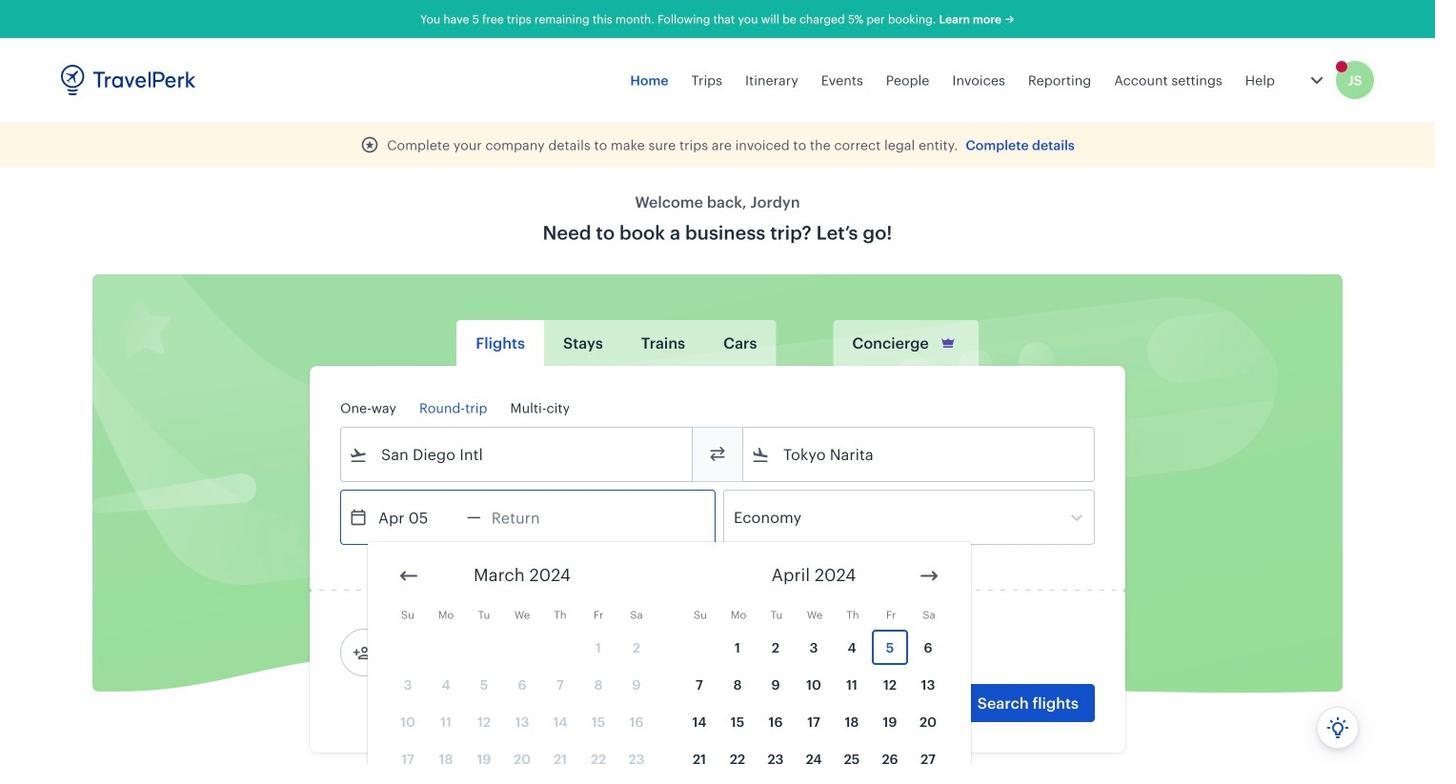 Task type: locate. For each thing, give the bounding box(es) containing it.
Return text field
[[481, 491, 580, 544]]

Depart text field
[[368, 491, 467, 544]]

move forward to switch to the next month. image
[[918, 565, 941, 588]]

Add first traveler search field
[[372, 638, 570, 668]]

To search field
[[770, 439, 1069, 470]]



Task type: describe. For each thing, give the bounding box(es) containing it.
calendar application
[[368, 542, 1435, 764]]

move backward to switch to the previous month. image
[[397, 565, 420, 588]]

From search field
[[368, 439, 667, 470]]



